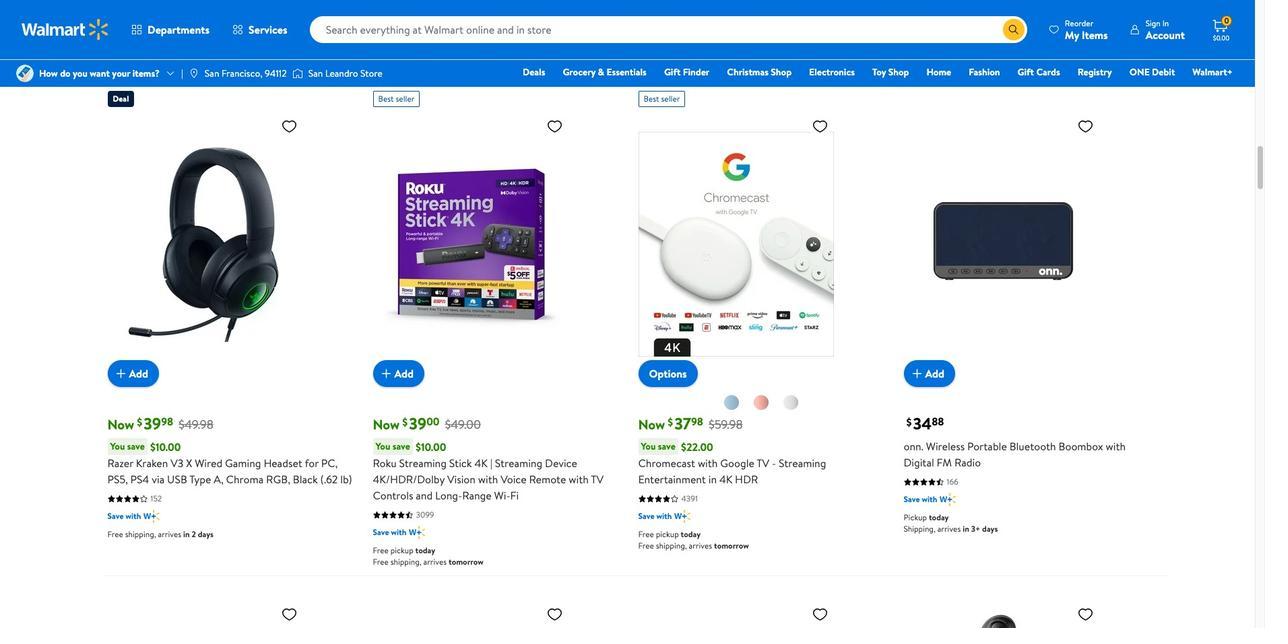 Task type: describe. For each thing, give the bounding box(es) containing it.
save down ps5,
[[107, 511, 124, 522]]

walmart plus image up free shipping, arrives in 3+ days
[[940, 4, 956, 18]]

00
[[427, 415, 440, 430]]

arrives up fashion link
[[955, 34, 978, 46]]

via
[[152, 473, 165, 487]]

razer kraken v3 x wired gaming headset for pc, ps5, ps4 via usb type a, chroma rgb, black (.62 lb) image
[[107, 113, 303, 377]]

kraken
[[136, 456, 168, 471]]

shipping, up home
[[922, 34, 953, 46]]

portable
[[968, 440, 1007, 454]]

walmart image
[[22, 19, 109, 40]]

streaming for 37
[[779, 456, 827, 471]]

save with left walmart plus icon
[[639, 511, 672, 522]]

in inside "free pickup today free shipping, arrives in 2 days"
[[714, 51, 721, 63]]

x
[[186, 456, 192, 471]]

remote
[[529, 473, 566, 487]]

with inside 'you save $22.00 chromecast with google tv - streaming entertainment in 4k hdr'
[[698, 456, 718, 471]]

how
[[39, 67, 58, 80]]

essentials
[[607, 65, 647, 79]]

add button for $49.98
[[107, 361, 159, 388]]

3099
[[416, 510, 434, 521]]

166
[[947, 477, 959, 488]]

wireless
[[926, 440, 965, 454]]

save up free shipping, arrives in 3+ days
[[904, 5, 920, 16]]

san for san leandro store
[[308, 67, 323, 80]]

sign in to add to favorites list, auto drive universal fit black,white cow faux leather car seat and headrest cover, set of 2 image
[[812, 607, 829, 623]]

debit
[[1152, 65, 1176, 79]]

add for 34
[[926, 367, 945, 381]]

blue image
[[723, 395, 740, 411]]

bluetooth
[[1010, 440, 1057, 454]]

 image for how
[[16, 65, 34, 82]]

roku
[[373, 456, 397, 471]]

now $ 39 98 $49.98
[[107, 413, 214, 435]]

how do you want your items?
[[39, 67, 160, 80]]

add to cart image for $49.98
[[113, 366, 129, 382]]

digital
[[904, 456, 935, 471]]

arrives down walmart plus icon
[[689, 541, 712, 552]]

fi
[[511, 489, 519, 504]]

ps4
[[130, 473, 149, 487]]

toy
[[873, 65, 886, 79]]

walmart+ link
[[1187, 65, 1239, 80]]

usb
[[167, 473, 187, 487]]

francisco,
[[222, 67, 263, 80]]

arrives inside save with free shipping, arrives tomorrow
[[158, 23, 181, 34]]

home
[[927, 65, 952, 79]]

free pickup today free shipping, arrives in 2 days
[[639, 40, 745, 63]]

with inside save with free shipping, arrives tomorrow
[[126, 5, 141, 16]]

save for now $ 39 98 $49.98
[[127, 440, 145, 454]]

voice
[[501, 473, 527, 487]]

sign in to add to favorites list, fujifilm quicksnap one time use 35mm camera with flash, 2 pack image
[[547, 607, 563, 623]]

v3
[[171, 456, 184, 471]]

shipping, inside "free pickup today free shipping, arrives in 2 days"
[[656, 51, 687, 63]]

in inside pickup today shipping, arrives in 3+ days
[[963, 524, 970, 535]]

store
[[361, 67, 383, 80]]

71
[[682, 4, 688, 16]]

save with down the controls
[[373, 527, 407, 539]]

$59.98
[[709, 416, 743, 433]]

today down '3099'
[[416, 545, 435, 557]]

christmas
[[727, 65, 769, 79]]

chromecast
[[639, 456, 696, 471]]

3+ inside pickup today shipping, arrives in 3+ days
[[972, 524, 981, 535]]

one
[[1130, 65, 1150, 79]]

and
[[416, 489, 433, 504]]

headset
[[264, 456, 302, 471]]

want
[[90, 67, 110, 80]]

save inside save with free shipping, arrives tomorrow
[[107, 5, 124, 16]]

registry link
[[1072, 65, 1119, 80]]

94112
[[265, 67, 287, 80]]

shipping,
[[904, 524, 936, 535]]

$49.00
[[445, 416, 481, 433]]

search icon image
[[1009, 24, 1020, 35]]

chroma
[[226, 473, 264, 487]]

sign in to add to favorites list, roku streaming stick 4k | streaming device 4k/hdr/dolby vision with voice remote with tv controls and long-range wi-fi image
[[547, 118, 563, 135]]

radio
[[955, 456, 981, 471]]

walmart plus image down 166
[[940, 493, 956, 507]]

shipping, down '3099'
[[391, 557, 422, 568]]

fujifilm quicksnap one time use 35mm camera with flash, 2 pack image
[[373, 601, 568, 629]]

sign
[[1146, 17, 1161, 29]]

Walmart Site-Wide search field
[[310, 16, 1028, 43]]

a,
[[214, 473, 224, 487]]

lb)
[[341, 473, 352, 487]]

now for now $ 37 98 $59.98
[[639, 416, 665, 434]]

0 horizontal spatial |
[[181, 67, 183, 80]]

ps5,
[[107, 473, 128, 487]]

today inside pickup today shipping, arrives in 3+ days
[[929, 512, 949, 524]]

free inside save with free shipping, arrives tomorrow
[[107, 23, 123, 34]]

sign in to add to favorites list, roku express 4k | streaming player hd/4k/hdr with simple remote featuring shortcut buttons image
[[281, 607, 298, 623]]

$49.98
[[179, 416, 214, 433]]

you save $10.00 roku streaming stick 4k | streaming device 4k/hdr/dolby vision with voice remote with tv controls and long-range wi-fi
[[373, 440, 604, 504]]

deals link
[[517, 65, 552, 80]]

pickup for 37
[[656, 529, 679, 541]]

white image
[[783, 395, 799, 411]]

arrives down 152
[[158, 529, 181, 541]]

$ for now $ 37 98 $59.98
[[668, 415, 673, 430]]

save with up store
[[373, 38, 407, 49]]

onn. wireless portable bluetooth boombox with digital fm radio image
[[904, 113, 1099, 377]]

in inside 'you save $22.00 chromecast with google tv - streaming entertainment in 4k hdr'
[[709, 473, 717, 487]]

gift finder
[[664, 65, 710, 79]]

soundcore p25i true wireless earbuds, 10mm drivers with big bass, 30h playtime, ipx5, new image
[[904, 601, 1099, 629]]

shop for christmas shop
[[771, 65, 792, 79]]

long-
[[435, 489, 462, 504]]

4k/hdr/dolby
[[373, 473, 445, 487]]

chromecast with google tv - streaming entertainment in 4k hdr image
[[639, 113, 834, 377]]

services button
[[221, 13, 299, 46]]

arrives down '3099'
[[424, 557, 447, 568]]

pickup inside "free pickup today free shipping, arrives in 2 days"
[[656, 40, 679, 51]]

for
[[305, 456, 319, 471]]

now for now $ 39 00 $49.00
[[373, 416, 400, 434]]

39 for now $ 39 98 $49.98
[[144, 413, 161, 435]]

christmas shop link
[[721, 65, 798, 80]]

services
[[249, 22, 288, 37]]

shipping, down walmart plus icon
[[656, 541, 687, 552]]

34
[[913, 413, 932, 435]]

hdr
[[735, 473, 758, 487]]

sign in account
[[1146, 17, 1185, 42]]

save with free shipping, arrives tomorrow
[[107, 5, 218, 34]]

fashion
[[969, 65, 1000, 79]]

(.62
[[321, 473, 338, 487]]

razer
[[107, 456, 133, 471]]

onn.
[[904, 440, 924, 454]]

best for 39
[[378, 93, 394, 105]]

add for $49.00
[[395, 367, 414, 381]]

cards
[[1037, 65, 1061, 79]]

1 horizontal spatial 2
[[457, 56, 462, 68]]

range
[[462, 489, 492, 504]]

with inside onn. wireless portable bluetooth boombox with digital fm radio
[[1106, 440, 1126, 454]]

save with up free shipping, arrives in 3+ days
[[904, 5, 938, 16]]

one debit link
[[1124, 65, 1182, 80]]

unrated
[[644, 71, 673, 82]]

type
[[190, 473, 211, 487]]

best seller for 37
[[644, 93, 680, 105]]

save with up pickup
[[904, 494, 938, 506]]

toy shop link
[[867, 65, 915, 80]]

one debit
[[1130, 65, 1176, 79]]

add button for 34
[[904, 361, 956, 388]]

sign in to add to favorites list, onn. wireless portable bluetooth boombox with digital fm radio image
[[1078, 118, 1094, 135]]

you save $22.00 chromecast with google tv - streaming entertainment in 4k hdr
[[639, 440, 827, 487]]

seller for 37
[[661, 93, 680, 105]]

1 horizontal spatial free shipping, arrives in 2 days
[[373, 56, 479, 68]]

today down walmart plus icon
[[681, 529, 701, 541]]

$10.00 for now $ 39 98 $49.98
[[150, 440, 181, 455]]

san for san francisco, 94112
[[205, 67, 219, 80]]

best for 37
[[644, 93, 660, 105]]

days inside pickup today shipping, arrives in 3+ days
[[983, 524, 998, 535]]

98 for 39
[[161, 415, 173, 430]]

controls
[[373, 489, 413, 504]]



Task type: vqa. For each thing, say whether or not it's contained in the screenshot.
Sign in to add to Favorites list, Razer Kraken V3 X Wired Gaming Headset for PC, PS5, PS4 via USB Type A, Chroma RGB, Black (.62 lb) image
yes



Task type: locate. For each thing, give the bounding box(es) containing it.
0 vertical spatial free shipping, arrives in 2 days
[[373, 56, 479, 68]]

gift for gift cards
[[1018, 65, 1034, 79]]

0 horizontal spatial add
[[129, 367, 148, 381]]

save down the controls
[[373, 527, 389, 539]]

2 add from the left
[[395, 367, 414, 381]]

 image left how on the top
[[16, 65, 34, 82]]

add to cart image up 34
[[909, 366, 926, 382]]

shipping,
[[125, 23, 156, 34], [922, 34, 953, 46], [656, 51, 687, 63], [391, 56, 422, 68], [125, 529, 156, 541], [656, 541, 687, 552], [391, 557, 422, 568]]

you up razer
[[110, 440, 125, 454]]

0 horizontal spatial 4k
[[475, 456, 488, 471]]

free pickup today free shipping, arrives tomorrow for 37
[[639, 529, 749, 552]]

98 up $22.00
[[691, 415, 704, 430]]

free pickup today free shipping, arrives tomorrow
[[639, 529, 749, 552], [373, 545, 484, 568]]

$10.00
[[150, 440, 181, 455], [416, 440, 446, 455]]

free shipping, arrives in 2 days
[[373, 56, 479, 68], [107, 529, 214, 541]]

0 vertical spatial tomorrow
[[183, 23, 218, 34]]

today right pickup
[[929, 512, 949, 524]]

1 horizontal spatial seller
[[661, 93, 680, 105]]

add to cart image for 34
[[909, 366, 926, 382]]

$22.00
[[681, 440, 713, 455]]

3 now from the left
[[639, 416, 665, 434]]

shop
[[771, 65, 792, 79], [889, 65, 909, 79]]

options link
[[639, 361, 698, 388]]

tv right remote
[[591, 473, 604, 487]]

4k down google
[[720, 473, 733, 487]]

1 horizontal spatial best
[[644, 93, 660, 105]]

streaming inside 'you save $22.00 chromecast with google tv - streaming entertainment in 4k hdr'
[[779, 456, 827, 471]]

2 streaming from the left
[[495, 456, 543, 471]]

| inside you save $10.00 roku streaming stick 4k | streaming device 4k/hdr/dolby vision with voice remote with tv controls and long-range wi-fi
[[490, 456, 493, 471]]

add button
[[107, 361, 159, 388], [373, 361, 425, 388], [904, 361, 956, 388]]

1 you from the left
[[110, 440, 125, 454]]

options
[[649, 367, 687, 382]]

best down store
[[378, 93, 394, 105]]

2 $10.00 from the left
[[416, 440, 446, 455]]

now for now $ 39 98 $49.98
[[107, 416, 134, 434]]

2 horizontal spatial save
[[658, 440, 676, 454]]

| right stick
[[490, 456, 493, 471]]

0 horizontal spatial save
[[127, 440, 145, 454]]

0 vertical spatial 3+
[[988, 34, 997, 46]]

items?
[[133, 67, 160, 80]]

you
[[73, 67, 88, 80]]

$10.00 for now $ 39 00 $49.00
[[416, 440, 446, 455]]

pickup down walmart plus icon
[[656, 529, 679, 541]]

tv inside you save $10.00 roku streaming stick 4k | streaming device 4k/hdr/dolby vision with voice remote with tv controls and long-range wi-fi
[[591, 473, 604, 487]]

add
[[129, 367, 148, 381], [395, 367, 414, 381], [926, 367, 945, 381]]

0 horizontal spatial 2
[[192, 529, 196, 541]]

0 horizontal spatial tv
[[591, 473, 604, 487]]

0 horizontal spatial free pickup today free shipping, arrives tomorrow
[[373, 545, 484, 568]]

gift cards
[[1018, 65, 1061, 79]]

save up roku
[[393, 440, 410, 454]]

now inside now $ 39 98 $49.98
[[107, 416, 134, 434]]

pickup
[[904, 512, 927, 524]]

0 $0.00
[[1214, 15, 1230, 42]]

4391
[[682, 493, 698, 505]]

2 save from the left
[[393, 440, 410, 454]]

1 horizontal spatial streaming
[[495, 456, 543, 471]]

4k inside 'you save $22.00 chromecast with google tv - streaming entertainment in 4k hdr'
[[720, 473, 733, 487]]

$ up kraken
[[137, 415, 142, 430]]

$ inside now $ 37 98 $59.98
[[668, 415, 673, 430]]

auto drive universal fit black,white cow faux leather car seat and headrest cover, set of 2 image
[[639, 601, 834, 629]]

gift left cards
[[1018, 65, 1034, 79]]

2 you from the left
[[376, 440, 390, 454]]

streaming up 4k/hdr/dolby
[[399, 456, 447, 471]]

add up now $ 39 98 $49.98
[[129, 367, 148, 381]]

device
[[545, 456, 578, 471]]

add to cart image for $49.00
[[378, 366, 395, 382]]

boombox
[[1059, 440, 1104, 454]]

1 horizontal spatial |
[[490, 456, 493, 471]]

shop for toy shop
[[889, 65, 909, 79]]

3 add to cart image from the left
[[909, 366, 926, 382]]

do
[[60, 67, 71, 80]]

Search search field
[[310, 16, 1028, 43]]

1 horizontal spatial add to cart image
[[378, 366, 395, 382]]

tomorrow for 39
[[449, 557, 484, 568]]

you up roku
[[376, 440, 390, 454]]

now up razer
[[107, 416, 134, 434]]

free pickup today free shipping, arrives tomorrow for 39
[[373, 545, 484, 568]]

39 up kraken
[[144, 413, 161, 435]]

37
[[675, 413, 691, 435]]

$ for now $ 39 00 $49.00
[[403, 415, 408, 430]]

grocery
[[563, 65, 596, 79]]

best seller
[[378, 93, 415, 105], [644, 93, 680, 105]]

you for now $ 39 00 $49.00
[[376, 440, 390, 454]]

1 horizontal spatial gift
[[1018, 65, 1034, 79]]

your
[[112, 67, 130, 80]]

free pickup today free shipping, arrives tomorrow down walmart plus icon
[[639, 529, 749, 552]]

sign in to add to favorites list, razer kraken v3 x wired gaming headset for pc, ps5, ps4 via usb type a, chroma rgb, black (.62 lb) image
[[281, 118, 298, 135]]

arrives
[[158, 23, 181, 34], [955, 34, 978, 46], [689, 51, 712, 63], [424, 56, 447, 68], [938, 524, 961, 535], [158, 529, 181, 541], [689, 541, 712, 552], [424, 557, 447, 568]]

1 save from the left
[[127, 440, 145, 454]]

1 san from the left
[[205, 67, 219, 80]]

best seller down store
[[378, 93, 415, 105]]

fashion link
[[963, 65, 1007, 80]]

entertainment
[[639, 473, 706, 487]]

0 vertical spatial 4k
[[475, 456, 488, 471]]

walmart plus image
[[940, 4, 956, 18], [409, 37, 425, 51], [940, 493, 956, 507], [144, 510, 160, 524], [409, 526, 425, 540]]

2 98 from the left
[[691, 415, 704, 430]]

2246
[[416, 20, 434, 32]]

1 horizontal spatial now
[[373, 416, 400, 434]]

2 seller from the left
[[661, 93, 680, 105]]

3 you from the left
[[641, 440, 656, 454]]

1 horizontal spatial tv
[[757, 456, 770, 471]]

tomorrow inside save with free shipping, arrives tomorrow
[[183, 23, 218, 34]]

save up walmart image
[[107, 5, 124, 16]]

1 vertical spatial tv
[[591, 473, 604, 487]]

walmart plus image down the 2246
[[409, 37, 425, 51]]

3 save from the left
[[658, 440, 676, 454]]

1 horizontal spatial 3+
[[988, 34, 997, 46]]

shipping, up items?
[[125, 23, 156, 34]]

0 horizontal spatial best seller
[[378, 93, 415, 105]]

add button up 88
[[904, 361, 956, 388]]

add for $49.98
[[129, 367, 148, 381]]

streaming up voice
[[495, 456, 543, 471]]

add up now $ 39 00 $49.00
[[395, 367, 414, 381]]

1 horizontal spatial  image
[[189, 68, 199, 79]]

arrives inside pickup today shipping, arrives in 3+ days
[[938, 524, 961, 535]]

best seller down unrated
[[644, 93, 680, 105]]

98
[[161, 415, 173, 430], [691, 415, 704, 430]]

0 horizontal spatial you
[[110, 440, 125, 454]]

account
[[1146, 27, 1185, 42]]

1 horizontal spatial add button
[[373, 361, 425, 388]]

3 streaming from the left
[[779, 456, 827, 471]]

free shipping, arrives in 2 days down the 2246
[[373, 56, 479, 68]]

pickup for 39
[[391, 545, 414, 557]]

1 horizontal spatial tomorrow
[[449, 557, 484, 568]]

now left 37
[[639, 416, 665, 434]]

electronics link
[[803, 65, 861, 80]]

pickup up unrated
[[656, 40, 679, 51]]

now $ 37 98 $59.98
[[639, 413, 743, 435]]

2 san from the left
[[308, 67, 323, 80]]

2 horizontal spatial add to cart image
[[909, 366, 926, 382]]

shipping, right store
[[391, 56, 422, 68]]

walmart plus image down 152
[[144, 510, 160, 524]]

$ for now $ 39 98 $49.98
[[137, 415, 142, 430]]

pickup
[[656, 40, 679, 51], [656, 529, 679, 541], [391, 545, 414, 557]]

4k inside you save $10.00 roku streaming stick 4k | streaming device 4k/hdr/dolby vision with voice remote with tv controls and long-range wi-fi
[[475, 456, 488, 471]]

2 39 from the left
[[409, 413, 427, 435]]

save up pickup
[[904, 494, 920, 506]]

 image
[[292, 67, 303, 80]]

gift for gift finder
[[664, 65, 681, 79]]

4 $ from the left
[[907, 415, 912, 430]]

you
[[110, 440, 125, 454], [376, 440, 390, 454], [641, 440, 656, 454]]

1 98 from the left
[[161, 415, 173, 430]]

pickup today shipping, arrives in 3+ days
[[904, 512, 998, 535]]

1 horizontal spatial shop
[[889, 65, 909, 79]]

39 for now $ 39 00 $49.00
[[409, 413, 427, 435]]

1 shop from the left
[[771, 65, 792, 79]]

0 horizontal spatial free shipping, arrives in 2 days
[[107, 529, 214, 541]]

0 vertical spatial pickup
[[656, 40, 679, 51]]

2 shop from the left
[[889, 65, 909, 79]]

98 inside now $ 37 98 $59.98
[[691, 415, 704, 430]]

1 add to cart image from the left
[[113, 366, 129, 382]]

1 add button from the left
[[107, 361, 159, 388]]

you for now $ 39 98 $49.98
[[110, 440, 125, 454]]

$ inside now $ 39 00 $49.00
[[403, 415, 408, 430]]

walmart plus image
[[675, 510, 691, 524]]

1 now from the left
[[107, 416, 134, 434]]

|
[[181, 67, 183, 80], [490, 456, 493, 471]]

2 gift from the left
[[1018, 65, 1034, 79]]

san left leandro
[[308, 67, 323, 80]]

1 horizontal spatial free pickup today free shipping, arrives tomorrow
[[639, 529, 749, 552]]

$ left 34
[[907, 415, 912, 430]]

$10.00 inside you save $10.00 razer kraken v3 x wired gaming headset for pc, ps5, ps4 via usb type a, chroma rgb, black (.62 lb)
[[150, 440, 181, 455]]

0 horizontal spatial shop
[[771, 65, 792, 79]]

shipping, down 152
[[125, 529, 156, 541]]

san francisco, 94112
[[205, 67, 287, 80]]

black
[[293, 473, 318, 487]]

2 horizontal spatial add button
[[904, 361, 956, 388]]

1 39 from the left
[[144, 413, 161, 435]]

save left walmart plus icon
[[639, 511, 655, 522]]

shop right the christmas
[[771, 65, 792, 79]]

streaming
[[399, 456, 447, 471], [495, 456, 543, 471], [779, 456, 827, 471]]

sand image
[[753, 395, 769, 411]]

wi-
[[494, 489, 511, 504]]

$ inside $ 34 88
[[907, 415, 912, 430]]

1 horizontal spatial 39
[[409, 413, 427, 435]]

sign in to add to favorites list, soundcore p25i true wireless earbuds, 10mm drivers with big bass, 30h playtime, ipx5, new image
[[1078, 607, 1094, 623]]

1 horizontal spatial best seller
[[644, 93, 680, 105]]

roku streaming stick 4k | streaming device 4k/hdr/dolby vision with voice remote with tv controls and long-range wi-fi image
[[373, 113, 568, 377]]

reorder
[[1065, 17, 1094, 29]]

save up razer
[[127, 440, 145, 454]]

home link
[[921, 65, 958, 80]]

now inside now $ 39 00 $49.00
[[373, 416, 400, 434]]

best
[[378, 93, 394, 105], [644, 93, 660, 105]]

registry
[[1078, 65, 1112, 79]]

add to cart image up now $ 39 98 $49.98
[[113, 366, 129, 382]]

with
[[126, 5, 141, 16], [922, 5, 938, 16], [391, 38, 407, 49], [1106, 440, 1126, 454], [698, 456, 718, 471], [478, 473, 498, 487], [569, 473, 589, 487], [922, 494, 938, 506], [126, 511, 141, 522], [657, 511, 672, 522], [391, 527, 407, 539]]

gift left finder at the right top of page
[[664, 65, 681, 79]]

save for now $ 39 00 $49.00
[[393, 440, 410, 454]]

1 horizontal spatial 98
[[691, 415, 704, 430]]

save inside you save $10.00 razer kraken v3 x wired gaming headset for pc, ps5, ps4 via usb type a, chroma rgb, black (.62 lb)
[[127, 440, 145, 454]]

deals
[[523, 65, 545, 79]]

$ left 00
[[403, 415, 408, 430]]

98 for 37
[[691, 415, 704, 430]]

save inside 'you save $22.00 chromecast with google tv - streaming entertainment in 4k hdr'
[[658, 440, 676, 454]]

add button for $49.00
[[373, 361, 425, 388]]

1 vertical spatial 3+
[[972, 524, 981, 535]]

2 add to cart image from the left
[[378, 366, 395, 382]]

2 vertical spatial tomorrow
[[449, 557, 484, 568]]

152
[[151, 493, 162, 505]]

0 horizontal spatial now
[[107, 416, 134, 434]]

finder
[[683, 65, 710, 79]]

98 left $49.98
[[161, 415, 173, 430]]

best seller for 39
[[378, 93, 415, 105]]

save with
[[904, 5, 938, 16], [373, 38, 407, 49], [904, 494, 938, 506], [107, 511, 141, 522], [639, 511, 672, 522], [373, 527, 407, 539]]

2 vertical spatial pickup
[[391, 545, 414, 557]]

2 add button from the left
[[373, 361, 425, 388]]

seller for 39
[[396, 93, 415, 105]]

tomorrow for 37
[[714, 541, 749, 552]]

tv inside 'you save $22.00 chromecast with google tv - streaming entertainment in 4k hdr'
[[757, 456, 770, 471]]

| right items?
[[181, 67, 183, 80]]

arrives inside "free pickup today free shipping, arrives in 2 days"
[[689, 51, 712, 63]]

39 left $49.00
[[409, 413, 427, 435]]

1 horizontal spatial $10.00
[[416, 440, 446, 455]]

$ inside now $ 39 98 $49.98
[[137, 415, 142, 430]]

0 vertical spatial |
[[181, 67, 183, 80]]

0 vertical spatial tv
[[757, 456, 770, 471]]

2 horizontal spatial add
[[926, 367, 945, 381]]

now up roku
[[373, 416, 400, 434]]

leandro
[[325, 67, 358, 80]]

san
[[205, 67, 219, 80], [308, 67, 323, 80]]

2 best seller from the left
[[644, 93, 680, 105]]

0 horizontal spatial best
[[378, 93, 394, 105]]

san left francisco,
[[205, 67, 219, 80]]

departments
[[148, 22, 210, 37]]

1 vertical spatial 4k
[[720, 473, 733, 487]]

shop right toy
[[889, 65, 909, 79]]

today up gift finder 'link' on the right top of page
[[681, 40, 701, 51]]

2 now from the left
[[373, 416, 400, 434]]

1 add from the left
[[129, 367, 148, 381]]

add to cart image
[[113, 366, 129, 382], [378, 366, 395, 382], [909, 366, 926, 382]]

2
[[723, 51, 727, 63], [457, 56, 462, 68], [192, 529, 196, 541]]

2 horizontal spatial 2
[[723, 51, 727, 63]]

0 horizontal spatial $10.00
[[150, 440, 181, 455]]

now $ 39 00 $49.00
[[373, 413, 481, 435]]

4k right stick
[[475, 456, 488, 471]]

0 horizontal spatial san
[[205, 67, 219, 80]]

walmart plus image down '3099'
[[409, 526, 425, 540]]

free shipping, arrives in 2 days down 152
[[107, 529, 214, 541]]

you for now $ 37 98 $59.98
[[641, 440, 656, 454]]

$10.00 inside you save $10.00 roku streaming stick 4k | streaming device 4k/hdr/dolby vision with voice remote with tv controls and long-range wi-fi
[[416, 440, 446, 455]]

0 horizontal spatial 3+
[[972, 524, 981, 535]]

1 vertical spatial free shipping, arrives in 2 days
[[107, 529, 214, 541]]

tomorrow
[[183, 23, 218, 34], [714, 541, 749, 552], [449, 557, 484, 568]]

shipping, inside save with free shipping, arrives tomorrow
[[125, 23, 156, 34]]

reorder my items
[[1065, 17, 1108, 42]]

0 horizontal spatial seller
[[396, 93, 415, 105]]

1 horizontal spatial add
[[395, 367, 414, 381]]

stick
[[449, 456, 472, 471]]

arrives up finder at the right top of page
[[689, 51, 712, 63]]

arrives up items?
[[158, 23, 181, 34]]

0 horizontal spatial 39
[[144, 413, 161, 435]]

electronics
[[809, 65, 855, 79]]

$10.00 up v3
[[150, 440, 181, 455]]

add button up now $ 39 00 $49.00
[[373, 361, 425, 388]]

1 vertical spatial |
[[490, 456, 493, 471]]

1 streaming from the left
[[399, 456, 447, 471]]

$10.00 down now $ 39 00 $49.00
[[416, 440, 446, 455]]

98 inside now $ 39 98 $49.98
[[161, 415, 173, 430]]

now inside now $ 37 98 $59.98
[[639, 416, 665, 434]]

you inside 'you save $22.00 chromecast with google tv - streaming entertainment in 4k hdr'
[[641, 440, 656, 454]]

items
[[1082, 27, 1108, 42]]

1 $ from the left
[[137, 415, 142, 430]]

2 horizontal spatial you
[[641, 440, 656, 454]]

free pickup today free shipping, arrives tomorrow down '3099'
[[373, 545, 484, 568]]

2 horizontal spatial streaming
[[779, 456, 827, 471]]

save up the 'chromecast' at the bottom of the page
[[658, 440, 676, 454]]

save inside you save $10.00 roku streaming stick 4k | streaming device 4k/hdr/dolby vision with voice remote with tv controls and long-range wi-fi
[[393, 440, 410, 454]]

2 horizontal spatial tomorrow
[[714, 541, 749, 552]]

1 vertical spatial pickup
[[656, 529, 679, 541]]

2 $ from the left
[[403, 415, 408, 430]]

vision
[[447, 473, 476, 487]]

you up the 'chromecast' at the bottom of the page
[[641, 440, 656, 454]]

0 horizontal spatial streaming
[[399, 456, 447, 471]]

1 gift from the left
[[664, 65, 681, 79]]

rgb,
[[266, 473, 290, 487]]

2 horizontal spatial now
[[639, 416, 665, 434]]

arrives down the 2246
[[424, 56, 447, 68]]

add button up now $ 39 98 $49.98
[[107, 361, 159, 388]]

save up store
[[373, 38, 389, 49]]

save for now $ 37 98 $59.98
[[658, 440, 676, 454]]

2 inside "free pickup today free shipping, arrives in 2 days"
[[723, 51, 727, 63]]

$ left 37
[[668, 415, 673, 430]]

1 horizontal spatial save
[[393, 440, 410, 454]]

3 add from the left
[[926, 367, 945, 381]]

roku express 4k | streaming player hd/4k/hdr with simple remote featuring shortcut buttons image
[[107, 601, 303, 629]]

in
[[980, 34, 986, 46], [714, 51, 721, 63], [449, 56, 455, 68], [709, 473, 717, 487], [963, 524, 970, 535], [183, 529, 190, 541]]

1 horizontal spatial san
[[308, 67, 323, 80]]

pc,
[[321, 456, 338, 471]]

you save $10.00 razer kraken v3 x wired gaming headset for pc, ps5, ps4 via usb type a, chroma rgb, black (.62 lb)
[[107, 440, 352, 487]]

 image
[[16, 65, 34, 82], [189, 68, 199, 79]]

arrives right shipping,
[[938, 524, 961, 535]]

save with down ps5,
[[107, 511, 141, 522]]

 image for san
[[189, 68, 199, 79]]

0 horizontal spatial 98
[[161, 415, 173, 430]]

3 add button from the left
[[904, 361, 956, 388]]

1 vertical spatial tomorrow
[[714, 541, 749, 552]]

3+ right shipping,
[[972, 524, 981, 535]]

you inside you save $10.00 roku streaming stick 4k | streaming device 4k/hdr/dolby vision with voice remote with tv controls and long-range wi-fi
[[376, 440, 390, 454]]

0 horizontal spatial add button
[[107, 361, 159, 388]]

streaming right -
[[779, 456, 827, 471]]

88
[[932, 415, 945, 430]]

0 horizontal spatial add to cart image
[[113, 366, 129, 382]]

1 $10.00 from the left
[[150, 440, 181, 455]]

tv left -
[[757, 456, 770, 471]]

gift inside 'link'
[[664, 65, 681, 79]]

add to cart image up now $ 39 00 $49.00
[[378, 366, 395, 382]]

you inside you save $10.00 razer kraken v3 x wired gaming headset for pc, ps5, ps4 via usb type a, chroma rgb, black (.62 lb)
[[110, 440, 125, 454]]

best down unrated
[[644, 93, 660, 105]]

1 best seller from the left
[[378, 93, 415, 105]]

0 horizontal spatial gift
[[664, 65, 681, 79]]

1 horizontal spatial you
[[376, 440, 390, 454]]

1 horizontal spatial 4k
[[720, 473, 733, 487]]

0 horizontal spatial tomorrow
[[183, 23, 218, 34]]

days inside "free pickup today free shipping, arrives in 2 days"
[[729, 51, 745, 63]]

0 horizontal spatial  image
[[16, 65, 34, 82]]

today inside "free pickup today free shipping, arrives in 2 days"
[[681, 40, 701, 51]]

0
[[1225, 15, 1230, 26]]

3+ left search icon
[[988, 34, 997, 46]]

streaming for 39
[[495, 456, 543, 471]]

 image down departments
[[189, 68, 199, 79]]

sign in to add to favorites list, chromecast with google tv - streaming entertainment in 4k hdr image
[[812, 118, 829, 135]]

shipping, up gift finder 'link' on the right top of page
[[656, 51, 687, 63]]

add up 88
[[926, 367, 945, 381]]

2 best from the left
[[644, 93, 660, 105]]

1 best from the left
[[378, 93, 394, 105]]

pickup down the controls
[[391, 545, 414, 557]]

3 $ from the left
[[668, 415, 673, 430]]

1 seller from the left
[[396, 93, 415, 105]]

3+
[[988, 34, 997, 46], [972, 524, 981, 535]]

&
[[598, 65, 605, 79]]



